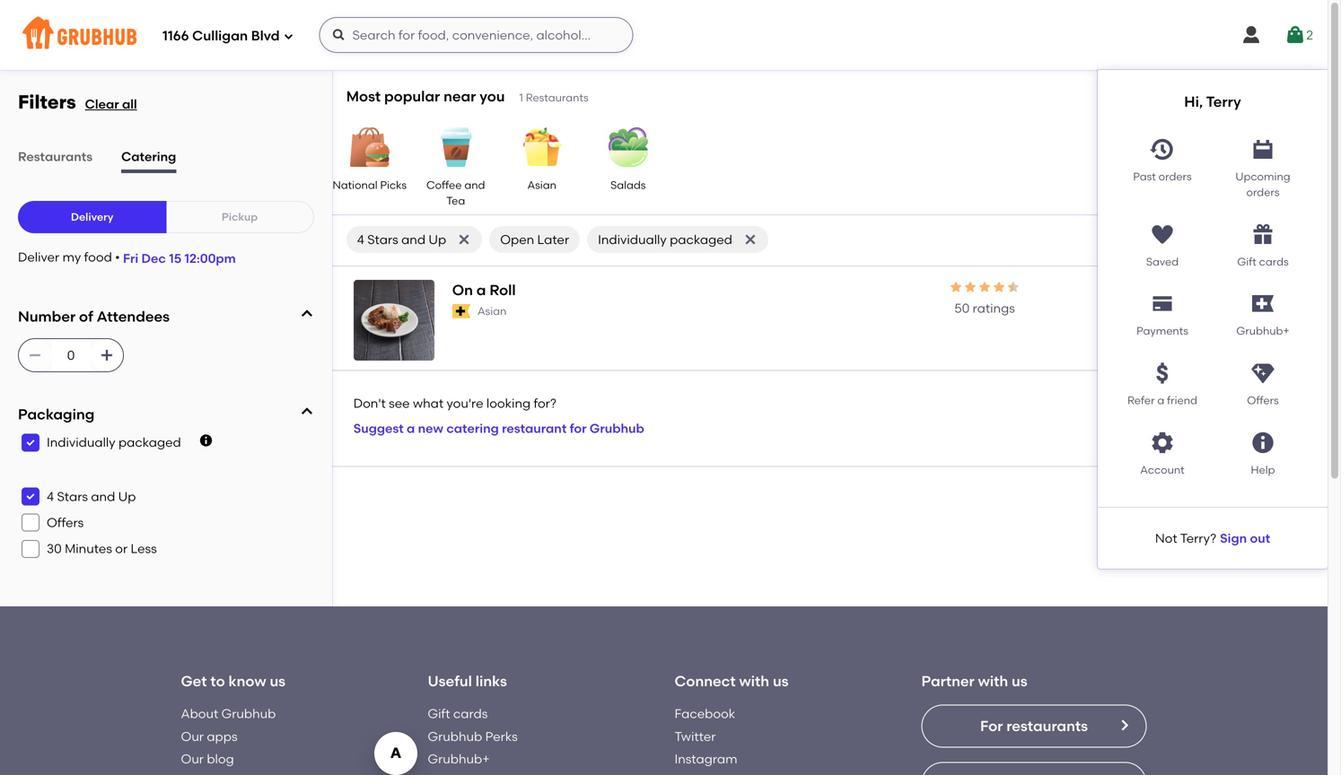 Task type: describe. For each thing, give the bounding box(es) containing it.
clear
[[85, 96, 119, 112]]

0 horizontal spatial stars
[[57, 489, 88, 504]]

2
[[1306, 27, 1313, 43]]

svg image inside past orders link
[[1150, 137, 1175, 162]]

most
[[346, 87, 381, 105]]

all
[[122, 96, 137, 112]]

for restaurants link
[[921, 705, 1147, 748]]

salads
[[610, 179, 646, 192]]

main navigation navigation
[[0, 0, 1328, 569]]

upcoming
[[1236, 170, 1291, 183]]

:
[[1146, 233, 1149, 248]]

us for connect with us
[[773, 673, 789, 690]]

terry for hi,
[[1206, 93, 1241, 110]]

partner with us
[[921, 673, 1028, 690]]

clear all button
[[85, 88, 144, 120]]

looking
[[486, 396, 531, 411]]

1 vertical spatial 4
[[47, 489, 54, 504]]

friend
[[1167, 394, 1197, 407]]

gift for gift cards
[[1237, 255, 1257, 268]]

culligan
[[192, 28, 248, 44]]

twitter
[[675, 729, 716, 744]]

not terry ? sign out
[[1155, 531, 1270, 546]]

tea
[[446, 194, 465, 207]]

catering
[[121, 149, 176, 164]]

1
[[519, 91, 523, 104]]

facebook
[[675, 707, 735, 722]]

refer a friend
[[1128, 394, 1197, 407]]

what
[[413, 396, 444, 411]]

coffee and tea
[[426, 179, 485, 207]]

for?
[[534, 396, 557, 411]]

a for friend
[[1157, 394, 1165, 407]]

packaging
[[18, 406, 95, 423]]

suggest a new catering restaurant for grubhub
[[353, 421, 644, 436]]

deliver my food • fri dec 15 12:00pm
[[18, 250, 236, 266]]

upcoming orders link
[[1213, 130, 1313, 200]]

fri
[[123, 251, 138, 266]]

individually inside button
[[598, 232, 667, 247]]

ratings
[[973, 301, 1015, 316]]

a for roll
[[476, 281, 486, 299]]

pickup
[[222, 210, 258, 223]]

help button
[[1213, 423, 1313, 478]]

useful links
[[428, 673, 507, 690]]

offers inside filters main content
[[47, 515, 84, 531]]

connect with us
[[675, 673, 789, 690]]

or
[[115, 541, 128, 557]]

Search for food, convenience, alcohol... search field
[[319, 17, 633, 53]]

and inside coffee and tea
[[464, 179, 485, 192]]

individually packaged inside individually packaged button
[[598, 232, 732, 247]]

filters
[[18, 91, 76, 114]]

catering button
[[118, 143, 176, 175]]

1 our from the top
[[181, 729, 204, 744]]

useful
[[428, 673, 472, 690]]

national picks image
[[338, 127, 401, 167]]

open
[[500, 232, 534, 247]]

with for connect
[[739, 673, 769, 690]]

grubhub+ link
[[428, 752, 490, 767]]

facebook twitter instagram
[[675, 707, 737, 767]]

restaurants
[[1006, 718, 1088, 735]]

svg image inside refer a friend button
[[1150, 361, 1175, 386]]

svg image inside 2 button
[[1285, 24, 1306, 46]]

svg image inside upcoming orders link
[[1250, 137, 1276, 162]]

2 vertical spatial and
[[91, 489, 115, 504]]

minutes
[[65, 541, 112, 557]]

cards for gift cards grubhub perks grubhub+
[[453, 707, 488, 722]]

50 ratings
[[954, 301, 1015, 316]]

15
[[169, 251, 181, 266]]

past orders link
[[1112, 130, 1213, 200]]

proceed to checkout button
[[1064, 466, 1304, 498]]

svg image inside saved link
[[1150, 222, 1175, 247]]

grubhub plus flag logo image
[[1252, 296, 1274, 313]]

gift cards
[[1237, 255, 1289, 268]]

our blog link
[[181, 752, 234, 767]]

•
[[115, 250, 120, 265]]

svg image inside 'account' link
[[1150, 430, 1175, 456]]

don't
[[353, 396, 386, 411]]

filters main content
[[0, 70, 1328, 776]]

30
[[47, 541, 62, 557]]

svg image inside individually packaged button
[[743, 233, 758, 247]]

0 horizontal spatial packaged
[[118, 435, 181, 450]]

for restaurants
[[980, 718, 1088, 735]]

to for get
[[210, 673, 225, 690]]

Input item quantity number field
[[51, 340, 91, 372]]

terry for not
[[1180, 531, 1210, 546]]

most popular near you
[[346, 87, 505, 105]]

blvd
[[251, 28, 280, 44]]

payments
[[1137, 325, 1188, 338]]

delivery button
[[18, 201, 166, 233]]

blog
[[207, 752, 234, 767]]

on
[[452, 281, 473, 299]]

grubhub inside about grubhub our apps our blog
[[221, 707, 276, 722]]

suggest
[[353, 421, 404, 436]]

open later
[[500, 232, 569, 247]]

of
[[79, 308, 93, 325]]

later
[[537, 232, 569, 247]]

new
[[418, 421, 443, 436]]

hi,
[[1184, 93, 1203, 110]]

for
[[570, 421, 587, 436]]

checkout
[[1189, 474, 1249, 489]]

grubhub inside gift cards grubhub perks grubhub+
[[428, 729, 482, 744]]

gift cards grubhub perks grubhub+
[[428, 707, 518, 767]]

12:00pm
[[184, 251, 236, 266]]

see
[[389, 396, 410, 411]]

my
[[62, 250, 81, 265]]



Task type: locate. For each thing, give the bounding box(es) containing it.
1 us from the left
[[270, 673, 286, 690]]

salads image
[[597, 127, 660, 167]]

0 vertical spatial grubhub+
[[1236, 325, 1290, 338]]

1 horizontal spatial stars
[[367, 232, 398, 247]]

refer
[[1128, 394, 1155, 407]]

less
[[131, 541, 157, 557]]

1 vertical spatial to
[[210, 673, 225, 690]]

cards up grubhub plus flag logo
[[1259, 255, 1289, 268]]

orders
[[1159, 170, 1192, 183], [1246, 186, 1280, 199]]

2 horizontal spatial and
[[464, 179, 485, 192]]

apps
[[207, 729, 238, 744]]

1 vertical spatial terry
[[1180, 531, 1210, 546]]

1 horizontal spatial a
[[476, 281, 486, 299]]

0 horizontal spatial and
[[91, 489, 115, 504]]

0 horizontal spatial orders
[[1159, 170, 1192, 183]]

right image
[[1117, 719, 1132, 733]]

picks
[[380, 179, 407, 192]]

you're
[[447, 396, 483, 411]]

1 horizontal spatial 4 stars and up
[[357, 232, 446, 247]]

to inside button
[[1174, 474, 1186, 489]]

1 horizontal spatial and
[[401, 232, 426, 247]]

grubhub+
[[1236, 325, 1290, 338], [428, 752, 490, 767]]

2 button
[[1285, 19, 1313, 51]]

0 vertical spatial and
[[464, 179, 485, 192]]

4 down national on the top left
[[357, 232, 364, 247]]

0 vertical spatial gift cards link
[[1213, 215, 1313, 270]]

our left blog
[[181, 752, 204, 767]]

1 horizontal spatial individually
[[598, 232, 667, 247]]

1 restaurants
[[519, 91, 589, 104]]

svg image
[[1241, 24, 1262, 46], [283, 31, 294, 42], [1250, 137, 1276, 162], [1150, 222, 1175, 247], [1250, 222, 1276, 247], [743, 233, 758, 247], [300, 405, 314, 419], [25, 438, 36, 448], [25, 518, 36, 528], [25, 544, 36, 555]]

svg image inside "help" button
[[1250, 430, 1276, 456]]

1 vertical spatial packaged
[[118, 435, 181, 450]]

orders for upcoming orders
[[1246, 186, 1280, 199]]

1 vertical spatial our
[[181, 752, 204, 767]]

a inside button
[[1157, 394, 1165, 407]]

past orders
[[1133, 170, 1192, 183]]

1 horizontal spatial individually packaged
[[598, 232, 732, 247]]

svg image inside payments link
[[1150, 292, 1175, 317]]

fri dec 15 12:00pm button
[[123, 242, 236, 275]]

and down the picks
[[401, 232, 426, 247]]

and
[[464, 179, 485, 192], [401, 232, 426, 247], [91, 489, 115, 504]]

svg image inside offers link
[[1250, 361, 1276, 386]]

offers link
[[1213, 354, 1313, 409]]

national
[[333, 179, 378, 192]]

about
[[181, 707, 218, 722]]

out
[[1250, 531, 1270, 546]]

1 vertical spatial 4 stars and up
[[47, 489, 136, 504]]

1 vertical spatial orders
[[1246, 186, 1280, 199]]

2 horizontal spatial us
[[1012, 673, 1028, 690]]

don't see what you're looking for?
[[353, 396, 557, 411]]

1 horizontal spatial us
[[773, 673, 789, 690]]

asian down asian image
[[527, 179, 557, 192]]

orders for past orders
[[1159, 170, 1192, 183]]

popular
[[384, 87, 440, 105]]

a left new
[[407, 421, 415, 436]]

0 vertical spatial 4 stars and up
[[357, 232, 446, 247]]

2 with from the left
[[978, 673, 1008, 690]]

50
[[954, 301, 970, 316]]

account
[[1140, 464, 1185, 477]]

30 minutes or less
[[47, 541, 157, 557]]

perks
[[485, 729, 518, 744]]

0 horizontal spatial up
[[118, 489, 136, 504]]

0 vertical spatial cards
[[1259, 255, 1289, 268]]

0 vertical spatial orders
[[1159, 170, 1192, 183]]

1 horizontal spatial packaged
[[670, 232, 732, 247]]

orders inside upcoming orders
[[1246, 186, 1280, 199]]

to for proceed
[[1174, 474, 1186, 489]]

individually down packaging
[[47, 435, 115, 450]]

deliver
[[18, 250, 59, 265]]

0 horizontal spatial offers
[[47, 515, 84, 531]]

past
[[1133, 170, 1156, 183]]

0 horizontal spatial asian
[[478, 305, 507, 318]]

orders down the upcoming
[[1246, 186, 1280, 199]]

1 horizontal spatial restaurants
[[526, 91, 589, 104]]

grubhub+ inside grubhub+ button
[[1236, 325, 1290, 338]]

2 vertical spatial a
[[407, 421, 415, 436]]

1 horizontal spatial offers
[[1247, 394, 1279, 407]]

cards inside gift cards grubhub perks grubhub+
[[453, 707, 488, 722]]

0 horizontal spatial 4 stars and up
[[47, 489, 136, 504]]

cards inside main navigation navigation
[[1259, 255, 1289, 268]]

and inside button
[[401, 232, 426, 247]]

sign out button
[[1220, 522, 1270, 555]]

0 vertical spatial individually packaged
[[598, 232, 732, 247]]

facebook link
[[675, 707, 735, 722]]

packaged inside button
[[670, 232, 732, 247]]

and up tea
[[464, 179, 485, 192]]

2 us from the left
[[773, 673, 789, 690]]

terry right "hi,"
[[1206, 93, 1241, 110]]

links
[[476, 673, 507, 690]]

cards
[[1259, 255, 1289, 268], [453, 707, 488, 722]]

1 vertical spatial up
[[118, 489, 136, 504]]

near
[[444, 87, 476, 105]]

a
[[476, 281, 486, 299], [1157, 394, 1165, 407], [407, 421, 415, 436]]

stars down the picks
[[367, 232, 398, 247]]

us for partner with us
[[1012, 673, 1028, 690]]

asian image
[[511, 127, 573, 167]]

1 horizontal spatial gift
[[1237, 255, 1257, 268]]

proceed to checkout
[[1119, 474, 1249, 489]]

a right on on the top left of the page
[[476, 281, 486, 299]]

hi, terry
[[1184, 93, 1241, 110]]

offers up 30
[[47, 515, 84, 531]]

0 horizontal spatial a
[[407, 421, 415, 436]]

4 stars and up
[[357, 232, 446, 247], [47, 489, 136, 504]]

?
[[1210, 531, 1217, 546]]

us up for restaurants
[[1012, 673, 1028, 690]]

1 vertical spatial cards
[[453, 707, 488, 722]]

upcoming orders
[[1236, 170, 1291, 199]]

grubhub+ down grubhub perks link
[[428, 752, 490, 767]]

gift up grubhub plus flag logo
[[1237, 255, 1257, 268]]

1 horizontal spatial grubhub+
[[1236, 325, 1290, 338]]

asian
[[527, 179, 557, 192], [478, 305, 507, 318]]

1 horizontal spatial gift cards link
[[1213, 215, 1313, 270]]

0 vertical spatial stars
[[367, 232, 398, 247]]

grubhub down know
[[221, 707, 276, 722]]

gift
[[1237, 255, 1257, 268], [428, 707, 450, 722]]

up
[[429, 232, 446, 247], [118, 489, 136, 504]]

not
[[1155, 531, 1177, 546]]

0 horizontal spatial grubhub
[[221, 707, 276, 722]]

on a roll logo image
[[353, 280, 434, 361]]

2 vertical spatial grubhub
[[428, 729, 482, 744]]

know
[[228, 673, 266, 690]]

with
[[739, 673, 769, 690], [978, 673, 1008, 690]]

restaurants
[[526, 91, 589, 104], [18, 149, 93, 164]]

3 us from the left
[[1012, 673, 1028, 690]]

to right proceed
[[1174, 474, 1186, 489]]

up down tea
[[429, 232, 446, 247]]

restaurants down filters
[[18, 149, 93, 164]]

number of attendees
[[18, 308, 170, 325]]

1 horizontal spatial with
[[978, 673, 1008, 690]]

1 horizontal spatial 4
[[357, 232, 364, 247]]

restaurants button
[[18, 143, 118, 175]]

stars inside button
[[367, 232, 398, 247]]

connect
[[675, 673, 736, 690]]

gift inside main navigation navigation
[[1237, 255, 1257, 268]]

saved
[[1146, 255, 1179, 268]]

0 vertical spatial terry
[[1206, 93, 1241, 110]]

4 inside button
[[357, 232, 364, 247]]

a inside button
[[407, 421, 415, 436]]

to right get
[[210, 673, 225, 690]]

0 vertical spatial our
[[181, 729, 204, 744]]

restaurants right 1
[[526, 91, 589, 104]]

attendees
[[97, 308, 170, 325]]

get to know us
[[181, 673, 286, 690]]

0 horizontal spatial us
[[270, 673, 286, 690]]

1 vertical spatial asian
[[478, 305, 507, 318]]

grubhub perks link
[[428, 729, 518, 744]]

4 up 30
[[47, 489, 54, 504]]

gift cards link
[[1213, 215, 1313, 270], [428, 707, 488, 722]]

grubhub
[[590, 421, 644, 436], [221, 707, 276, 722], [428, 729, 482, 744]]

0 vertical spatial to
[[1174, 474, 1186, 489]]

subscription pass image
[[452, 305, 470, 319]]

star icon image
[[949, 280, 963, 294], [963, 280, 978, 294], [978, 280, 992, 294], [992, 280, 1006, 294], [1006, 280, 1021, 294], [1006, 280, 1021, 294]]

asian down on a roll
[[478, 305, 507, 318]]

grubhub inside button
[[590, 421, 644, 436]]

1 with from the left
[[739, 673, 769, 690]]

1 horizontal spatial grubhub
[[428, 729, 482, 744]]

0 vertical spatial 4
[[357, 232, 364, 247]]

grubhub right for
[[590, 421, 644, 436]]

terry right not
[[1180, 531, 1210, 546]]

restaurant
[[502, 421, 567, 436]]

with up for
[[978, 673, 1008, 690]]

help
[[1251, 464, 1275, 477]]

0 horizontal spatial restaurants
[[18, 149, 93, 164]]

offers inside offers link
[[1247, 394, 1279, 407]]

proceed
[[1119, 474, 1171, 489]]

0 vertical spatial packaged
[[670, 232, 732, 247]]

grubhub up grubhub+ link on the left of page
[[428, 729, 482, 744]]

a right refer at the right bottom of page
[[1157, 394, 1165, 407]]

0 vertical spatial individually
[[598, 232, 667, 247]]

1 vertical spatial individually
[[47, 435, 115, 450]]

restaurants inside button
[[18, 149, 93, 164]]

0 horizontal spatial to
[[210, 673, 225, 690]]

on a roll
[[452, 281, 516, 299]]

0 vertical spatial asian
[[527, 179, 557, 192]]

1 vertical spatial gift cards link
[[428, 707, 488, 722]]

up up or
[[118, 489, 136, 504]]

1 horizontal spatial orders
[[1246, 186, 1280, 199]]

0 vertical spatial a
[[476, 281, 486, 299]]

1 vertical spatial restaurants
[[18, 149, 93, 164]]

gift for gift cards grubhub perks grubhub+
[[428, 707, 450, 722]]

get
[[181, 673, 207, 690]]

0 vertical spatial grubhub
[[590, 421, 644, 436]]

refer a friend button
[[1112, 354, 1213, 409]]

1 vertical spatial a
[[1157, 394, 1165, 407]]

1 horizontal spatial cards
[[1259, 255, 1289, 268]]

up inside button
[[429, 232, 446, 247]]

orders right past
[[1159, 170, 1192, 183]]

2 our from the top
[[181, 752, 204, 767]]

0 vertical spatial gift
[[1237, 255, 1257, 268]]

suggest a new catering restaurant for grubhub button
[[353, 413, 644, 445]]

stars
[[367, 232, 398, 247], [57, 489, 88, 504]]

number
[[18, 308, 76, 325]]

0 horizontal spatial cards
[[453, 707, 488, 722]]

and up 30 minutes or less on the bottom left of the page
[[91, 489, 115, 504]]

individually packaged button
[[587, 226, 768, 253]]

1 vertical spatial gift
[[428, 707, 450, 722]]

pickup button
[[166, 201, 314, 233]]

you
[[480, 87, 505, 105]]

about grubhub our apps our blog
[[181, 707, 276, 767]]

stars up minutes
[[57, 489, 88, 504]]

our apps link
[[181, 729, 238, 744]]

svg image
[[1285, 24, 1306, 46], [332, 28, 346, 42], [1150, 137, 1175, 162], [457, 233, 472, 247], [1150, 292, 1175, 317], [300, 307, 314, 321], [28, 348, 42, 363], [100, 348, 114, 363], [1150, 361, 1175, 386], [1250, 361, 1276, 386], [1150, 430, 1175, 456], [1250, 430, 1276, 456], [199, 434, 213, 448], [25, 492, 36, 502]]

individually packaged down packaging
[[47, 435, 181, 450]]

us right connect
[[773, 673, 789, 690]]

instagram link
[[675, 752, 737, 767]]

2 horizontal spatial grubhub
[[590, 421, 644, 436]]

offers
[[1247, 394, 1279, 407], [47, 515, 84, 531]]

on a roll link
[[452, 280, 821, 300]]

gift inside gift cards grubhub perks grubhub+
[[428, 707, 450, 722]]

0 vertical spatial offers
[[1247, 394, 1279, 407]]

0 horizontal spatial gift cards link
[[428, 707, 488, 722]]

individually up the on a roll link
[[598, 232, 667, 247]]

0 horizontal spatial with
[[739, 673, 769, 690]]

1 horizontal spatial asian
[[527, 179, 557, 192]]

gift cards link down upcoming orders
[[1213, 215, 1313, 270]]

4 stars and up up minutes
[[47, 489, 136, 504]]

4 stars and up button
[[346, 226, 482, 253]]

with for partner
[[978, 673, 1008, 690]]

1 vertical spatial and
[[401, 232, 426, 247]]

our down about
[[181, 729, 204, 744]]

grubhub+ down grubhub plus flag logo
[[1236, 325, 1290, 338]]

grubhub+ inside gift cards grubhub perks grubhub+
[[428, 752, 490, 767]]

coffee
[[426, 179, 462, 192]]

account link
[[1112, 423, 1213, 478]]

4 stars and up inside button
[[357, 232, 446, 247]]

1 horizontal spatial to
[[1174, 474, 1186, 489]]

to inside filters main content
[[210, 673, 225, 690]]

0 vertical spatial up
[[429, 232, 446, 247]]

terry
[[1206, 93, 1241, 110], [1180, 531, 1210, 546]]

1166
[[162, 28, 189, 44]]

1 horizontal spatial up
[[429, 232, 446, 247]]

1 vertical spatial individually packaged
[[47, 435, 181, 450]]

0 horizontal spatial grubhub+
[[428, 752, 490, 767]]

with right connect
[[739, 673, 769, 690]]

individually packaged up the on a roll link
[[598, 232, 732, 247]]

offers up "help" button
[[1247, 394, 1279, 407]]

cards for gift cards
[[1259, 255, 1289, 268]]

gift down useful
[[428, 707, 450, 722]]

1 vertical spatial offers
[[47, 515, 84, 531]]

1 vertical spatial grubhub
[[221, 707, 276, 722]]

2 horizontal spatial a
[[1157, 394, 1165, 407]]

0 horizontal spatial gift
[[428, 707, 450, 722]]

1166 culligan blvd
[[162, 28, 280, 44]]

gift cards link up grubhub perks link
[[428, 707, 488, 722]]

coffee and tea image
[[424, 127, 487, 167]]

1 vertical spatial grubhub+
[[428, 752, 490, 767]]

cards up grubhub perks link
[[453, 707, 488, 722]]

a for new
[[407, 421, 415, 436]]

us right know
[[270, 673, 286, 690]]

0 horizontal spatial 4
[[47, 489, 54, 504]]

1 vertical spatial stars
[[57, 489, 88, 504]]

our
[[181, 729, 204, 744], [181, 752, 204, 767]]

0 horizontal spatial individually
[[47, 435, 115, 450]]

svg image inside 4 stars and up button
[[457, 233, 472, 247]]

0 vertical spatial restaurants
[[526, 91, 589, 104]]

0 horizontal spatial individually packaged
[[47, 435, 181, 450]]

4 stars and up down the picks
[[357, 232, 446, 247]]

national picks
[[333, 179, 407, 192]]



Task type: vqa. For each thing, say whether or not it's contained in the screenshot.
"A" for Roll
yes



